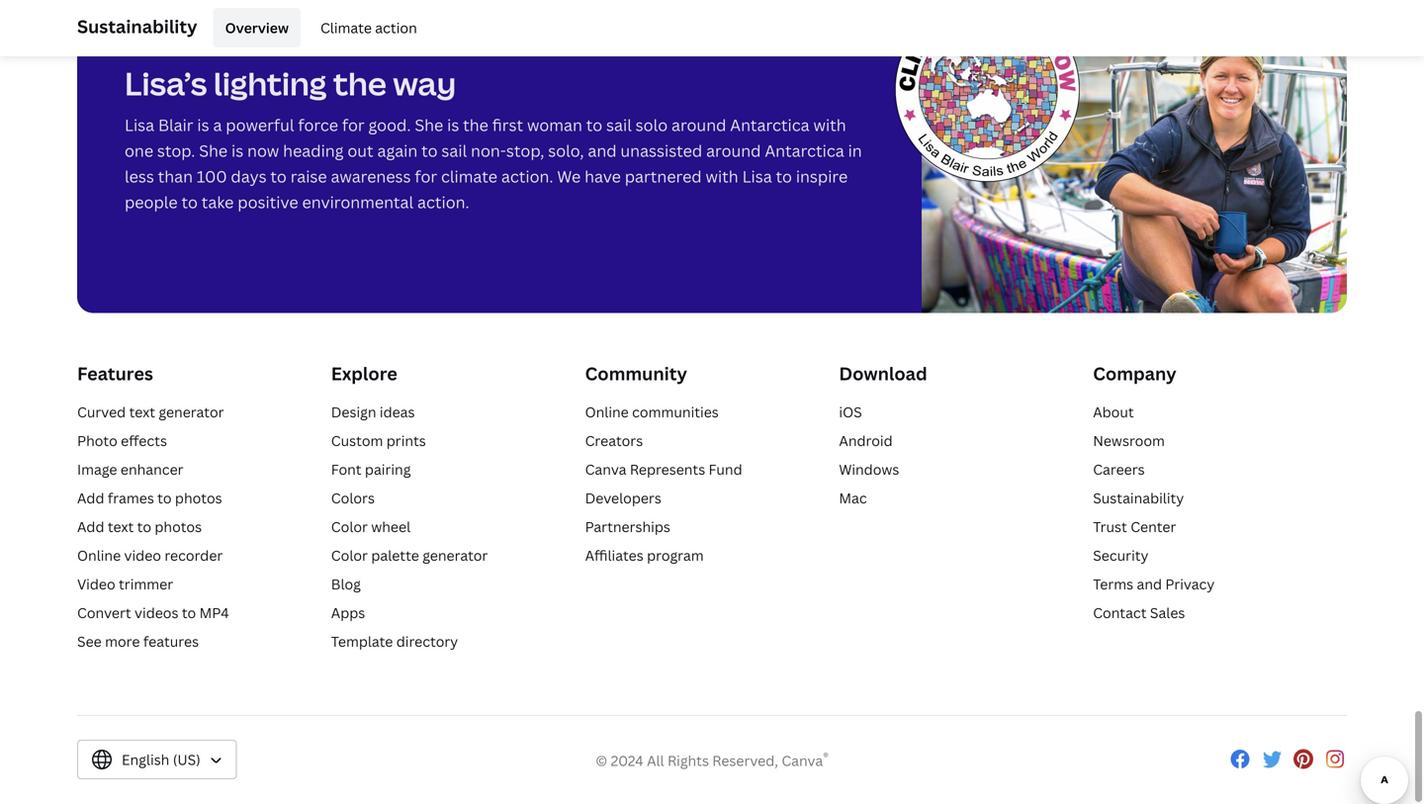 Task type: locate. For each thing, give the bounding box(es) containing it.
2 horizontal spatial is
[[447, 114, 459, 136]]

0 vertical spatial action.
[[501, 166, 553, 187]]

have
[[585, 166, 621, 187]]

she
[[415, 114, 443, 136], [199, 140, 228, 161]]

one
[[125, 140, 153, 161]]

0 horizontal spatial with
[[706, 166, 739, 187]]

mac link
[[839, 489, 867, 507]]

2 color from the top
[[331, 546, 368, 565]]

0 vertical spatial add
[[77, 489, 104, 507]]

android link
[[839, 431, 893, 450]]

and inside about newsroom careers sustainability trust center security terms and privacy contact sales
[[1137, 575, 1162, 593]]

2024
[[611, 751, 644, 770]]

woman
[[527, 114, 582, 136]]

online communities creators canva represents fund developers partnerships affiliates program
[[585, 403, 742, 565]]

the up non-
[[463, 114, 489, 136]]

0 vertical spatial online
[[585, 403, 629, 421]]

1 vertical spatial action.
[[417, 192, 469, 213]]

generator up effects
[[159, 403, 224, 421]]

photos up recorder
[[155, 517, 202, 536]]

add up video
[[77, 517, 104, 536]]

1 vertical spatial for
[[415, 166, 437, 187]]

1 vertical spatial lisa
[[742, 166, 772, 187]]

about newsroom careers sustainability trust center security terms and privacy contact sales
[[1093, 403, 1215, 622]]

less
[[125, 166, 154, 187]]

0 horizontal spatial sail
[[442, 140, 467, 161]]

in
[[848, 140, 862, 161]]

photos down enhancer
[[175, 489, 222, 507]]

to left take
[[181, 192, 198, 213]]

curved text generator photo effects image enhancer add frames to photos add text to photos online video recorder video trimmer convert videos to mp4 see more features
[[77, 403, 229, 651]]

color palette generator link
[[331, 546, 488, 565]]

newsroom
[[1093, 431, 1165, 450]]

1 horizontal spatial with
[[814, 114, 846, 136]]

sustainability up lisa's
[[77, 14, 197, 39]]

generator right palette
[[423, 546, 488, 565]]

color down colors
[[331, 517, 368, 536]]

1 vertical spatial and
[[1137, 575, 1162, 593]]

image
[[77, 460, 117, 479]]

1 horizontal spatial the
[[463, 114, 489, 136]]

out
[[348, 140, 374, 161]]

with right partnered
[[706, 166, 739, 187]]

0 vertical spatial and
[[588, 140, 617, 161]]

download
[[839, 362, 927, 386]]

she right good. at the left top
[[415, 114, 443, 136]]

apps link
[[331, 603, 365, 622]]

trimmer
[[119, 575, 173, 593]]

1 horizontal spatial sail
[[606, 114, 632, 136]]

0 horizontal spatial for
[[342, 114, 365, 136]]

with up inspire at the top right of the page
[[814, 114, 846, 136]]

colors link
[[331, 489, 375, 507]]

1 color from the top
[[331, 517, 368, 536]]

0 horizontal spatial sustainability
[[77, 14, 197, 39]]

and up 'contact sales' link
[[1137, 575, 1162, 593]]

action. down stop,
[[501, 166, 553, 187]]

is
[[197, 114, 209, 136], [447, 114, 459, 136], [231, 140, 244, 161]]

1 vertical spatial text
[[108, 517, 134, 536]]

blog link
[[331, 575, 361, 593]]

generator inside curved text generator photo effects image enhancer add frames to photos add text to photos online video recorder video trimmer convert videos to mp4 see more features
[[159, 403, 224, 421]]

0 horizontal spatial the
[[333, 62, 387, 105]]

0 horizontal spatial generator
[[159, 403, 224, 421]]

than
[[158, 166, 193, 187]]

for
[[342, 114, 365, 136], [415, 166, 437, 187]]

1 vertical spatial the
[[463, 114, 489, 136]]

to down enhancer
[[157, 489, 172, 507]]

we
[[557, 166, 581, 187]]

0 horizontal spatial canva
[[585, 460, 627, 479]]

ios android windows mac
[[839, 403, 899, 507]]

text up effects
[[129, 403, 155, 421]]

around right unassisted
[[706, 140, 761, 161]]

more
[[105, 632, 140, 651]]

0 vertical spatial lisa
[[125, 114, 154, 136]]

and up have
[[588, 140, 617, 161]]

canva right reserved,
[[782, 751, 823, 770]]

lisa
[[125, 114, 154, 136], [742, 166, 772, 187]]

affiliates
[[585, 546, 644, 565]]

reserved,
[[712, 751, 778, 770]]

sail up climate on the top of page
[[442, 140, 467, 161]]

1 horizontal spatial action.
[[501, 166, 553, 187]]

0 horizontal spatial online
[[77, 546, 121, 565]]

©
[[596, 751, 608, 770]]

see
[[77, 632, 102, 651]]

windows link
[[839, 460, 899, 479]]

video
[[77, 575, 115, 593]]

0 horizontal spatial action.
[[417, 192, 469, 213]]

1 vertical spatial she
[[199, 140, 228, 161]]

0 vertical spatial canva
[[585, 460, 627, 479]]

sustainability up trust center "link"
[[1093, 489, 1184, 507]]

partnerships
[[585, 517, 670, 536]]

1 horizontal spatial generator
[[423, 546, 488, 565]]

online up creators link at the bottom of the page
[[585, 403, 629, 421]]

canva
[[585, 460, 627, 479], [782, 751, 823, 770]]

and
[[588, 140, 617, 161], [1137, 575, 1162, 593]]

days
[[231, 166, 267, 187]]

0 vertical spatial sail
[[606, 114, 632, 136]]

add down image
[[77, 489, 104, 507]]

is left a
[[197, 114, 209, 136]]

for up out
[[342, 114, 365, 136]]

to right again at the top
[[421, 140, 438, 161]]

recorder
[[165, 546, 223, 565]]

0 vertical spatial with
[[814, 114, 846, 136]]

partnered
[[625, 166, 702, 187]]

online inside curved text generator photo effects image enhancer add frames to photos add text to photos online video recorder video trimmer convert videos to mp4 see more features
[[77, 546, 121, 565]]

1 vertical spatial canva
[[782, 751, 823, 770]]

0 horizontal spatial is
[[197, 114, 209, 136]]

communities
[[632, 403, 719, 421]]

all
[[647, 751, 664, 770]]

© 2024 all rights reserved, canva ®
[[596, 749, 829, 770]]

canva inside © 2024 all rights reserved, canva ®
[[782, 751, 823, 770]]

sustainability
[[77, 14, 197, 39], [1093, 489, 1184, 507]]

lisa left inspire at the top right of the page
[[742, 166, 772, 187]]

sail left the solo
[[606, 114, 632, 136]]

1 vertical spatial with
[[706, 166, 739, 187]]

online communities link
[[585, 403, 719, 421]]

to left inspire at the top right of the page
[[776, 166, 792, 187]]

1 horizontal spatial she
[[415, 114, 443, 136]]

a
[[213, 114, 222, 136]]

1 vertical spatial sustainability
[[1093, 489, 1184, 507]]

color up the blog
[[331, 546, 368, 565]]

powerful
[[226, 114, 294, 136]]

lisa up one
[[125, 114, 154, 136]]

text down frames
[[108, 517, 134, 536]]

environmental
[[302, 192, 414, 213]]

image enhancer link
[[77, 460, 184, 479]]

creators link
[[585, 431, 643, 450]]

0 vertical spatial color
[[331, 517, 368, 536]]

directory
[[396, 632, 458, 651]]

is left now
[[231, 140, 244, 161]]

font pairing link
[[331, 460, 411, 479]]

around
[[672, 114, 726, 136], [706, 140, 761, 161]]

features
[[143, 632, 199, 651]]

the up good. at the left top
[[333, 62, 387, 105]]

0 horizontal spatial lisa
[[125, 114, 154, 136]]

careers link
[[1093, 460, 1145, 479]]

1 vertical spatial photos
[[155, 517, 202, 536]]

0 vertical spatial around
[[672, 114, 726, 136]]

1 horizontal spatial and
[[1137, 575, 1162, 593]]

0 vertical spatial generator
[[159, 403, 224, 421]]

she up 100
[[199, 140, 228, 161]]

see more features link
[[77, 632, 199, 651]]

1 vertical spatial add
[[77, 517, 104, 536]]

menu bar
[[205, 8, 429, 47]]

video trimmer link
[[77, 575, 173, 593]]

action. down climate on the top of page
[[417, 192, 469, 213]]

windows
[[839, 460, 899, 479]]

canva represents fund link
[[585, 460, 742, 479]]

custom prints link
[[331, 431, 426, 450]]

1 horizontal spatial canva
[[782, 751, 823, 770]]

1 vertical spatial online
[[77, 546, 121, 565]]

canva down creators link at the bottom of the page
[[585, 460, 627, 479]]

explore
[[331, 362, 397, 386]]

sustainability link
[[1093, 489, 1184, 507]]

0 horizontal spatial and
[[588, 140, 617, 161]]

online up video
[[77, 546, 121, 565]]

trust center link
[[1093, 517, 1176, 536]]

design ideas link
[[331, 403, 415, 421]]

is down way
[[447, 114, 459, 136]]

overview
[[225, 18, 289, 37]]

around up unassisted
[[672, 114, 726, 136]]

menu bar containing overview
[[205, 8, 429, 47]]

for down again at the top
[[415, 166, 437, 187]]

1 vertical spatial color
[[331, 546, 368, 565]]

inspire
[[796, 166, 848, 187]]

1 horizontal spatial sustainability
[[1093, 489, 1184, 507]]

sail
[[606, 114, 632, 136], [442, 140, 467, 161]]

solo,
[[548, 140, 584, 161]]

antarctica
[[730, 114, 810, 136], [765, 140, 844, 161]]

with
[[814, 114, 846, 136], [706, 166, 739, 187]]

fund
[[709, 460, 742, 479]]

raise
[[290, 166, 327, 187]]

template
[[331, 632, 393, 651]]

developers link
[[585, 489, 662, 507]]

represents
[[630, 460, 705, 479]]

climate action link
[[309, 8, 429, 47]]

generator inside design ideas custom prints font pairing colors color wheel color palette generator blog apps template directory
[[423, 546, 488, 565]]

1 vertical spatial generator
[[423, 546, 488, 565]]

take
[[202, 192, 234, 213]]

1 horizontal spatial online
[[585, 403, 629, 421]]

lighting
[[214, 62, 327, 105]]

sustainability inside about newsroom careers sustainability trust center security terms and privacy contact sales
[[1093, 489, 1184, 507]]



Task type: describe. For each thing, give the bounding box(es) containing it.
add text to photos link
[[77, 517, 202, 536]]

videos
[[135, 603, 178, 622]]

trust
[[1093, 517, 1127, 536]]

force
[[298, 114, 338, 136]]

good.
[[368, 114, 411, 136]]

0 vertical spatial photos
[[175, 489, 222, 507]]

canva inside online communities creators canva represents fund developers partnerships affiliates program
[[585, 460, 627, 479]]

community
[[585, 362, 687, 386]]

awareness
[[331, 166, 411, 187]]

about link
[[1093, 403, 1134, 421]]

design ideas custom prints font pairing colors color wheel color palette generator blog apps template directory
[[331, 403, 488, 651]]

rights
[[668, 751, 709, 770]]

convert videos to mp4 link
[[77, 603, 229, 622]]

blair
[[158, 114, 193, 136]]

1 horizontal spatial is
[[231, 140, 244, 161]]

1 horizontal spatial lisa
[[742, 166, 772, 187]]

and inside lisa's lighting the way lisa blair is a powerful force for good. she is the first woman to sail solo around antarctica with one stop. she is now heading out again to sail non-stop, solo, and unassisted around antarctica in less than 100 days to raise awareness for climate action. we have partnered with lisa to inspire people to take positive environmental action.
[[588, 140, 617, 161]]

blog
[[331, 575, 361, 593]]

curved
[[77, 403, 126, 421]]

1 horizontal spatial for
[[415, 166, 437, 187]]

overview link
[[213, 8, 301, 47]]

to up positive on the top of the page
[[270, 166, 287, 187]]

stop.
[[157, 140, 195, 161]]

(us)
[[173, 750, 201, 769]]

template directory link
[[331, 632, 458, 651]]

action
[[375, 18, 417, 37]]

1 vertical spatial sail
[[442, 140, 467, 161]]

climate
[[320, 18, 372, 37]]

1 add from the top
[[77, 489, 104, 507]]

ideas
[[380, 403, 415, 421]]

font
[[331, 460, 362, 479]]

curved text generator link
[[77, 403, 224, 421]]

stop,
[[506, 140, 544, 161]]

unassisted
[[621, 140, 702, 161]]

ios link
[[839, 403, 862, 421]]

to left 'mp4'
[[182, 603, 196, 622]]

privacy
[[1166, 575, 1215, 593]]

0 vertical spatial she
[[415, 114, 443, 136]]

0 vertical spatial text
[[129, 403, 155, 421]]

apps
[[331, 603, 365, 622]]

center
[[1131, 517, 1176, 536]]

effects
[[121, 431, 167, 450]]

again
[[377, 140, 418, 161]]

program
[[647, 546, 704, 565]]

security link
[[1093, 546, 1149, 565]]

pairing
[[365, 460, 411, 479]]

solo
[[636, 114, 668, 136]]

partnerships link
[[585, 517, 670, 536]]

contact sales link
[[1093, 603, 1185, 622]]

0 vertical spatial sustainability
[[77, 14, 197, 39]]

affiliates program link
[[585, 546, 704, 565]]

to right woman
[[586, 114, 603, 136]]

photo
[[77, 431, 117, 450]]

contact
[[1093, 603, 1147, 622]]

features
[[77, 362, 153, 386]]

1 vertical spatial antarctica
[[765, 140, 844, 161]]

100
[[197, 166, 227, 187]]

terms
[[1093, 575, 1134, 593]]

wheel
[[371, 517, 411, 536]]

way
[[393, 62, 456, 105]]

english (us)
[[122, 750, 201, 769]]

now
[[247, 140, 279, 161]]

enhancer
[[121, 460, 184, 479]]

custom
[[331, 431, 383, 450]]

1 vertical spatial around
[[706, 140, 761, 161]]

to up video
[[137, 517, 151, 536]]

0 vertical spatial antarctica
[[730, 114, 810, 136]]

first
[[492, 114, 523, 136]]

online inside online communities creators canva represents fund developers partnerships affiliates program
[[585, 403, 629, 421]]

design
[[331, 403, 376, 421]]

english
[[122, 750, 169, 769]]

0 vertical spatial the
[[333, 62, 387, 105]]

about
[[1093, 403, 1134, 421]]

security
[[1093, 546, 1149, 565]]

0 horizontal spatial she
[[199, 140, 228, 161]]

0 vertical spatial for
[[342, 114, 365, 136]]

photo effects link
[[77, 431, 167, 450]]

palette
[[371, 546, 419, 565]]

lisa's lighting the way lisa blair is a powerful force for good. she is the first woman to sail solo around antarctica with one stop. she is now heading out again to sail non-stop, solo, and unassisted around antarctica in less than 100 days to raise awareness for climate action. we have partnered with lisa to inspire people to take positive environmental action.
[[125, 62, 862, 213]]

prints
[[387, 431, 426, 450]]

convert
[[77, 603, 131, 622]]

2 add from the top
[[77, 517, 104, 536]]

ios
[[839, 403, 862, 421]]

mp4
[[199, 603, 229, 622]]

English (US) button
[[77, 740, 237, 779]]

mac
[[839, 489, 867, 507]]



Task type: vqa. For each thing, say whether or not it's contained in the screenshot.
Video trimmer link
yes



